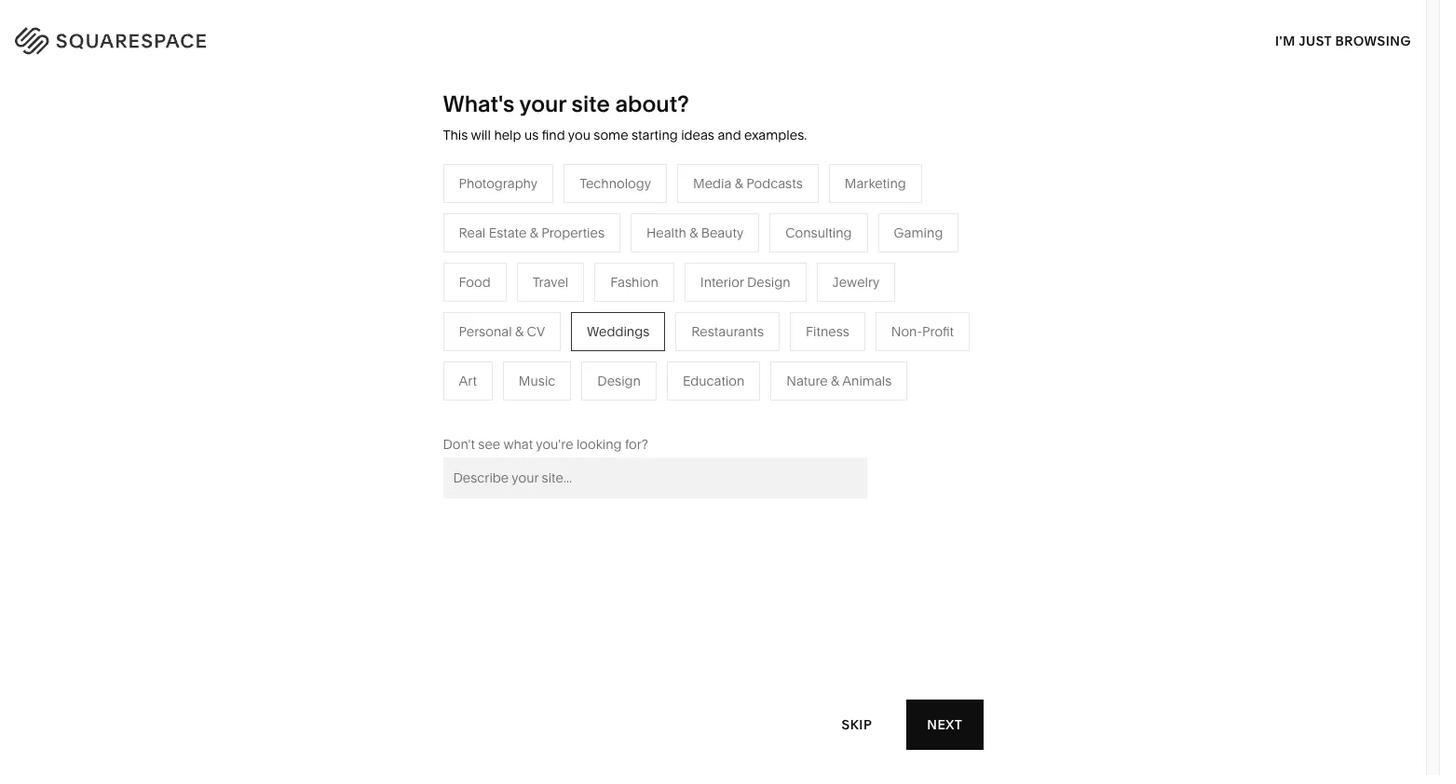 Task type: describe. For each thing, give the bounding box(es) containing it.
what
[[503, 436, 533, 453]]

profit
[[922, 323, 954, 340]]

1 horizontal spatial weddings
[[660, 371, 723, 387]]

ideas
[[681, 127, 714, 143]]

personal
[[906, 128, 969, 146]]

personal
[[459, 323, 512, 340]]

home & decor
[[857, 259, 947, 276]]

or
[[1290, 110, 1304, 128]]

store,
[[1246, 110, 1286, 128]]

Don't see what you're looking for? field
[[443, 457, 867, 498]]

squarespace logo link
[[37, 23, 310, 51]]

whether
[[906, 110, 967, 128]]

need
[[999, 110, 1036, 128]]

gaming
[[894, 224, 943, 241]]

templates
[[1047, 146, 1118, 164]]

this
[[443, 127, 468, 143]]

blog,
[[972, 128, 1008, 146]]

properties inside option
[[541, 224, 605, 241]]

Art radio
[[443, 361, 493, 400]]

business
[[500, 315, 555, 331]]

2 a from the left
[[1308, 110, 1316, 128]]

professional
[[464, 287, 539, 303]]

personal & cv
[[459, 323, 545, 340]]

don't see what you're looking for?
[[443, 436, 648, 453]]

Nature & Animals radio
[[771, 361, 908, 400]]

help
[[494, 127, 521, 143]]

marketing
[[845, 175, 906, 192]]

podcasts inside option
[[746, 175, 803, 192]]

1 vertical spatial media
[[660, 315, 699, 331]]

responsive
[[906, 146, 984, 164]]

beauty
[[701, 224, 744, 241]]

Interior Design radio
[[685, 262, 806, 302]]

website
[[988, 146, 1043, 164]]

portfolio
[[1051, 110, 1112, 128]]

will
[[471, 127, 491, 143]]

& inside option
[[530, 224, 538, 241]]

Health & Beauty radio
[[631, 213, 759, 252]]

media inside option
[[693, 175, 732, 192]]

make
[[58, 101, 180, 158]]

& down restaurants link at the top of the page
[[702, 315, 710, 331]]

travel inside radio
[[533, 274, 568, 290]]

local
[[464, 315, 497, 331]]

Travel radio
[[517, 262, 584, 302]]

community & non-profits link
[[464, 343, 638, 359]]

log
[[1358, 29, 1386, 46]]

Restaurants radio
[[676, 312, 780, 351]]

real estate & properties link
[[660, 398, 825, 415]]

estate inside real estate & properties option
[[489, 224, 527, 241]]

restaurants link
[[660, 287, 751, 303]]

with
[[192, 148, 286, 205]]

get
[[1139, 146, 1163, 164]]

consulting
[[785, 224, 852, 241]]

profits
[[581, 343, 619, 359]]

skip button
[[821, 699, 893, 750]]

template
[[281, 101, 482, 158]]

online
[[1199, 110, 1242, 128]]

customizable
[[1206, 128, 1301, 146]]

log             in link
[[1358, 29, 1403, 46]]

& down cv
[[538, 343, 547, 359]]

0 vertical spatial nature & animals
[[857, 287, 962, 303]]

browsing
[[1335, 32, 1411, 49]]

community
[[464, 343, 535, 359]]

community & non-profits
[[464, 343, 619, 359]]

health
[[646, 224, 686, 241]]

Technology radio
[[564, 164, 667, 203]]

food inside food option
[[459, 274, 491, 290]]

starting
[[632, 127, 678, 143]]

1 vertical spatial media & podcasts
[[660, 315, 770, 331]]

0 horizontal spatial fashion
[[464, 259, 512, 276]]

design inside radio
[[597, 372, 641, 389]]

travel link
[[660, 259, 715, 276]]

0 vertical spatial restaurants
[[660, 287, 733, 303]]

services
[[542, 287, 594, 303]]

started.
[[1167, 146, 1221, 164]]

animals inside radio
[[842, 372, 892, 389]]

what's
[[443, 90, 515, 117]]

1 a from the left
[[1039, 110, 1048, 128]]

real inside option
[[459, 224, 486, 241]]

next button
[[907, 700, 983, 750]]

& left cv
[[515, 323, 524, 340]]

log             in
[[1358, 29, 1403, 46]]

photography
[[459, 175, 538, 192]]

an
[[1178, 110, 1195, 128]]

1 horizontal spatial travel
[[660, 259, 696, 276]]

fashion link
[[464, 259, 530, 276]]

can
[[1040, 128, 1066, 146]]

Media & Podcasts radio
[[677, 164, 819, 203]]

home & decor link
[[857, 259, 966, 276]]

1 vertical spatial non-
[[550, 343, 581, 359]]

you're
[[536, 436, 573, 453]]

1 horizontal spatial properties
[[743, 398, 806, 415]]

Marketing radio
[[829, 164, 922, 203]]

events link
[[660, 343, 720, 359]]

1 vertical spatial food
[[464, 371, 496, 387]]

in
[[1389, 29, 1403, 46]]

1 vertical spatial podcasts
[[714, 315, 770, 331]]

media & podcasts link
[[660, 315, 789, 331]]

what's your site about? this will help us find you some starting ideas and examples.
[[443, 90, 807, 143]]

some
[[594, 127, 628, 143]]



Task type: vqa. For each thing, say whether or not it's contained in the screenshot.
the right for
no



Task type: locate. For each thing, give the bounding box(es) containing it.
0 horizontal spatial and
[[718, 127, 741, 143]]

local business link
[[464, 315, 574, 331]]

design
[[747, 274, 790, 290], [597, 372, 641, 389]]

0 vertical spatial weddings
[[587, 323, 650, 340]]

site
[[572, 90, 610, 117]]

0 vertical spatial media & podcasts
[[693, 175, 803, 192]]

animals
[[913, 287, 962, 303], [842, 372, 892, 389]]

events
[[660, 343, 701, 359]]

design inside radio
[[747, 274, 790, 290]]

0 horizontal spatial fitness
[[806, 323, 849, 340]]

a
[[1039, 110, 1048, 128], [1308, 110, 1316, 128]]

animals down the decor
[[913, 287, 962, 303]]

you left need
[[970, 110, 996, 128]]

website,
[[1115, 110, 1174, 128]]

Consulting radio
[[770, 213, 868, 252]]

restaurants down restaurants link at the top of the page
[[691, 323, 764, 340]]

just
[[1299, 32, 1332, 49]]

next
[[927, 716, 963, 733]]

travel
[[660, 259, 696, 276], [533, 274, 568, 290]]

0 vertical spatial non-
[[891, 323, 922, 340]]

0 vertical spatial real estate & properties
[[459, 224, 605, 241]]

find
[[542, 127, 565, 143]]

for?
[[625, 436, 648, 453]]

fashion up weddings option
[[610, 274, 658, 290]]

you left can
[[1011, 128, 1037, 146]]

interior
[[700, 274, 744, 290]]

fashion inside fashion radio
[[610, 274, 658, 290]]

nature down fitness radio at the top of the page
[[786, 372, 828, 389]]

restaurants down travel link
[[660, 287, 733, 303]]

1 horizontal spatial a
[[1308, 110, 1316, 128]]

fitness link
[[857, 315, 919, 331]]

media & podcasts up beauty
[[693, 175, 803, 192]]

weddings link
[[660, 371, 741, 387]]

1 vertical spatial nature
[[786, 372, 828, 389]]

0 horizontal spatial you
[[568, 127, 590, 143]]

0 horizontal spatial nature
[[786, 372, 828, 389]]

& right health
[[689, 224, 698, 241]]

weddings down events link
[[660, 371, 723, 387]]

0 vertical spatial animals
[[913, 287, 962, 303]]

technology
[[580, 175, 651, 192]]

& down home & decor
[[901, 287, 910, 303]]

media & podcasts inside option
[[693, 175, 803, 192]]

whether you need a portfolio website, an online store, or a personal blog, you can use squarespace's customizable and responsive website templates to get started.
[[906, 110, 1332, 164]]

and inside 'what's your site about? this will help us find you some starting ideas and examples.'
[[718, 127, 741, 143]]

to
[[1122, 146, 1136, 164]]

0 vertical spatial media
[[693, 175, 732, 192]]

professional services link
[[464, 287, 613, 303]]

Music radio
[[503, 361, 571, 400]]

Photography radio
[[443, 164, 553, 203]]

non-
[[891, 323, 922, 340], [550, 343, 581, 359]]

art
[[459, 372, 477, 389]]

0 horizontal spatial real
[[459, 224, 486, 241]]

0 horizontal spatial animals
[[842, 372, 892, 389]]

you right find
[[568, 127, 590, 143]]

real down weddings link
[[660, 398, 687, 415]]

estate up fashion link at top
[[489, 224, 527, 241]]

make any template yours with ease.
[[58, 101, 492, 205]]

2 horizontal spatial you
[[1011, 128, 1037, 146]]

restaurants
[[660, 287, 733, 303], [691, 323, 764, 340]]

1 vertical spatial weddings
[[660, 371, 723, 387]]

0 vertical spatial design
[[747, 274, 790, 290]]

weddings inside option
[[587, 323, 650, 340]]

1 horizontal spatial and
[[1305, 128, 1332, 146]]

entertainment link
[[464, 398, 569, 415]]

1 horizontal spatial design
[[747, 274, 790, 290]]

us
[[524, 127, 539, 143]]

and right or
[[1305, 128, 1332, 146]]

real estate & properties down education
[[660, 398, 806, 415]]

animals down 'fitness' link
[[842, 372, 892, 389]]

media up beauty
[[693, 175, 732, 192]]

media & podcasts down restaurants link at the top of the page
[[660, 315, 770, 331]]

0 vertical spatial podcasts
[[746, 175, 803, 192]]

nature & animals link
[[857, 287, 981, 303]]

health & beauty
[[646, 224, 744, 241]]

1 horizontal spatial fitness
[[857, 315, 900, 331]]

estate down education
[[690, 398, 728, 415]]

non- down the nature & animals link
[[891, 323, 922, 340]]

fitness inside radio
[[806, 323, 849, 340]]

0 horizontal spatial a
[[1039, 110, 1048, 128]]

entertainment
[[464, 398, 550, 415]]

food link
[[464, 371, 514, 387]]

1 horizontal spatial animals
[[913, 287, 962, 303]]

1 vertical spatial real
[[660, 398, 687, 415]]

Gaming radio
[[878, 213, 959, 252]]

weddings up profits
[[587, 323, 650, 340]]

podcasts down interior design
[[714, 315, 770, 331]]

1 horizontal spatial fashion
[[610, 274, 658, 290]]

professional services
[[464, 287, 594, 303]]

1 vertical spatial design
[[597, 372, 641, 389]]

Non-Profit radio
[[875, 312, 970, 351]]

& down fitness radio at the top of the page
[[831, 372, 839, 389]]

properties down education
[[743, 398, 806, 415]]

food down community
[[464, 371, 496, 387]]

non-profit
[[891, 323, 954, 340]]

use
[[1070, 128, 1095, 146]]

yours
[[58, 148, 182, 205]]

real estate & properties up fashion link at top
[[459, 224, 605, 241]]

0 horizontal spatial design
[[597, 372, 641, 389]]

fashion up professional
[[464, 259, 512, 276]]

ease.
[[297, 148, 415, 205]]

see
[[478, 436, 500, 453]]

your
[[519, 90, 566, 117]]

real up fashion link at top
[[459, 224, 486, 241]]

don't
[[443, 436, 475, 453]]

music
[[519, 372, 556, 389]]

travel down health
[[660, 259, 696, 276]]

degraw image
[[516, 637, 910, 775]]

0 horizontal spatial properties
[[541, 224, 605, 241]]

i'm
[[1275, 32, 1295, 49]]

you
[[970, 110, 996, 128], [568, 127, 590, 143], [1011, 128, 1037, 146]]

fitness down jewelry radio
[[857, 315, 900, 331]]

local business
[[464, 315, 555, 331]]

0 horizontal spatial travel
[[533, 274, 568, 290]]

& right home on the top of the page
[[898, 259, 906, 276]]

restaurants inside radio
[[691, 323, 764, 340]]

nature & animals down home & decor link
[[857, 287, 962, 303]]

1 vertical spatial real estate & properties
[[660, 398, 806, 415]]

1 horizontal spatial real estate & properties
[[660, 398, 806, 415]]

fashion
[[464, 259, 512, 276], [610, 274, 658, 290]]

nature down home on the top of the page
[[857, 287, 898, 303]]

examples.
[[744, 127, 807, 143]]

beaumont element
[[973, 637, 1368, 775]]

degraw element
[[516, 637, 910, 775]]

i'm just browsing link
[[1275, 15, 1411, 66]]

0 vertical spatial real
[[459, 224, 486, 241]]

nature & animals down fitness radio at the top of the page
[[786, 372, 892, 389]]

Personal & CV radio
[[443, 312, 561, 351]]

0 horizontal spatial non-
[[550, 343, 581, 359]]

nature & animals inside radio
[[786, 372, 892, 389]]

0 vertical spatial properties
[[541, 224, 605, 241]]

& up fashion link at top
[[530, 224, 538, 241]]

1 horizontal spatial you
[[970, 110, 996, 128]]

& down education
[[731, 398, 740, 415]]

jewelry
[[832, 274, 880, 290]]

1 vertical spatial nature & animals
[[786, 372, 892, 389]]

1 vertical spatial properties
[[743, 398, 806, 415]]

Real Estate & Properties radio
[[443, 213, 620, 252]]

looking
[[577, 436, 622, 453]]

Jewelry radio
[[817, 262, 895, 302]]

media up the events
[[660, 315, 699, 331]]

you inside 'what's your site about? this will help us find you some starting ideas and examples.'
[[568, 127, 590, 143]]

cv
[[527, 323, 545, 340]]

a right need
[[1039, 110, 1048, 128]]

podcasts down "examples."
[[746, 175, 803, 192]]

design right interior at top
[[747, 274, 790, 290]]

squarespace logo image
[[37, 23, 228, 51]]

fitness up nature & animals radio on the right of page
[[806, 323, 849, 340]]

0 horizontal spatial weddings
[[587, 323, 650, 340]]

decor
[[909, 259, 947, 276]]

0 vertical spatial nature
[[857, 287, 898, 303]]

Weddings radio
[[571, 312, 665, 351]]

weddings
[[587, 323, 650, 340], [660, 371, 723, 387]]

1 vertical spatial restaurants
[[691, 323, 764, 340]]

1 horizontal spatial nature
[[857, 287, 898, 303]]

travel up business
[[533, 274, 568, 290]]

nature inside radio
[[786, 372, 828, 389]]

0 vertical spatial food
[[459, 274, 491, 290]]

Fashion radio
[[595, 262, 674, 302]]

Fitness radio
[[790, 312, 865, 351]]

home
[[857, 259, 894, 276]]

a right or
[[1308, 110, 1316, 128]]

nature & animals
[[857, 287, 962, 303], [786, 372, 892, 389]]

food up local
[[459, 274, 491, 290]]

and right the ideas
[[718, 127, 741, 143]]

Education radio
[[667, 361, 760, 400]]

Design radio
[[582, 361, 657, 400]]

1 horizontal spatial real
[[660, 398, 687, 415]]

non- up music option
[[550, 343, 581, 359]]

education
[[683, 372, 745, 389]]

and
[[718, 127, 741, 143], [1305, 128, 1332, 146]]

Food radio
[[443, 262, 506, 302]]

interior design
[[700, 274, 790, 290]]

design down profits
[[597, 372, 641, 389]]

properties up travel radio
[[541, 224, 605, 241]]

0 horizontal spatial estate
[[489, 224, 527, 241]]

real
[[459, 224, 486, 241], [660, 398, 687, 415]]

properties
[[541, 224, 605, 241], [743, 398, 806, 415]]

real estate & properties inside option
[[459, 224, 605, 241]]

and inside whether you need a portfolio website, an online store, or a personal blog, you can use squarespace's customizable and responsive website templates to get started.
[[1305, 128, 1332, 146]]

&
[[735, 175, 743, 192], [530, 224, 538, 241], [689, 224, 698, 241], [898, 259, 906, 276], [901, 287, 910, 303], [702, 315, 710, 331], [515, 323, 524, 340], [538, 343, 547, 359], [831, 372, 839, 389], [731, 398, 740, 415]]

1 horizontal spatial estate
[[690, 398, 728, 415]]

non- inside option
[[891, 323, 922, 340]]

0 horizontal spatial real estate & properties
[[459, 224, 605, 241]]

i'm just browsing
[[1275, 32, 1411, 49]]

1 horizontal spatial non-
[[891, 323, 922, 340]]

1 vertical spatial animals
[[842, 372, 892, 389]]

beaumont image
[[973, 637, 1368, 775]]

1 vertical spatial estate
[[690, 398, 728, 415]]

& up beauty
[[735, 175, 743, 192]]

about?
[[615, 90, 689, 117]]

squarespace's
[[1099, 128, 1203, 146]]

skip
[[842, 716, 872, 733]]

0 vertical spatial estate
[[489, 224, 527, 241]]



